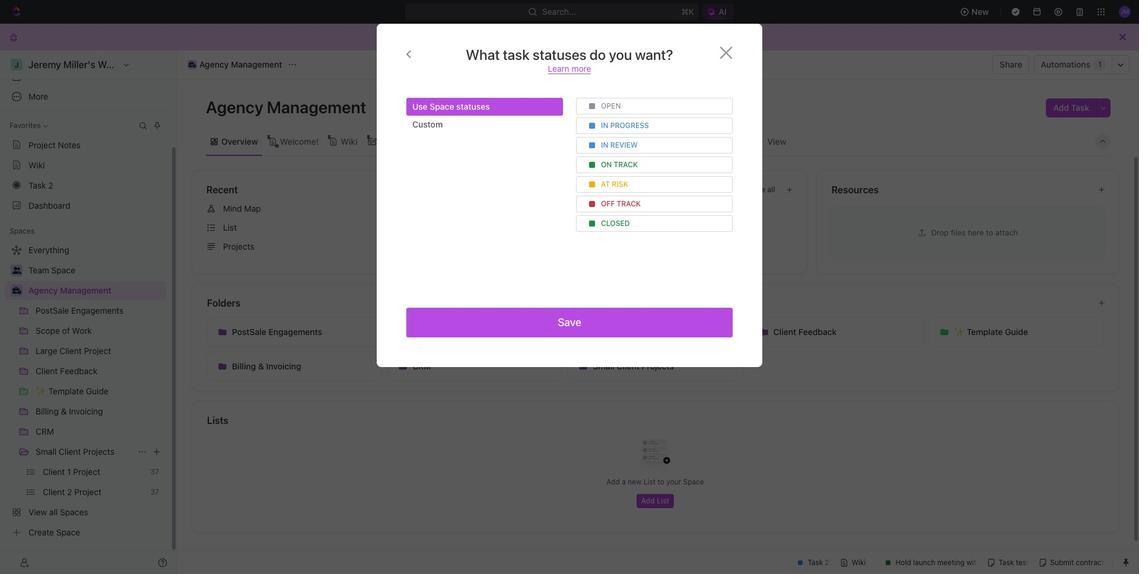 Task type: vqa. For each thing, say whether or not it's contained in the screenshot.
task's "Statuses"
yes



Task type: locate. For each thing, give the bounding box(es) containing it.
2 horizontal spatial projects
[[642, 361, 674, 371]]

2 vertical spatial agency
[[28, 285, 58, 295]]

chart
[[439, 136, 460, 146]]

client inside small client projects link
[[59, 447, 81, 457]]

add a new list to your space
[[607, 478, 704, 487]]

0 horizontal spatial to
[[658, 478, 664, 487]]

&
[[258, 361, 264, 371]]

0 vertical spatial small client projects
[[593, 361, 674, 371]]

wiki up the ‎task
[[28, 160, 45, 170]]

1 vertical spatial list link
[[202, 218, 489, 237]]

0 horizontal spatial wiki link
[[5, 155, 166, 174]]

agency management link
[[185, 58, 285, 72], [28, 281, 164, 300]]

organizational chart
[[379, 136, 460, 146]]

1 horizontal spatial project
[[642, 327, 670, 337]]

resource management
[[535, 222, 624, 233]]

client
[[617, 327, 640, 337], [773, 327, 796, 337], [617, 361, 640, 371], [59, 447, 81, 457]]

small inside small client projects link
[[36, 447, 56, 457]]

to left your
[[658, 478, 664, 487]]

statuses up chart
[[456, 101, 490, 112]]

2 vertical spatial add
[[641, 497, 655, 505]]

0 vertical spatial list link
[[721, 133, 737, 150]]

postsale engagements
[[232, 327, 322, 337]]

list down add a new list to your space
[[657, 497, 669, 505]]

custom
[[412, 119, 443, 129]]

business time image
[[12, 287, 21, 294]]

recent
[[206, 185, 238, 195]]

projects
[[223, 241, 254, 252], [642, 361, 674, 371], [83, 447, 114, 457]]

timeline link
[[563, 133, 599, 150]]

0 vertical spatial add
[[1053, 103, 1069, 113]]

space right use
[[430, 101, 454, 112]]

task
[[1071, 103, 1089, 113]]

list inside button
[[657, 497, 669, 505]]

mind map
[[223, 204, 261, 214]]

tree
[[5, 241, 166, 542]]

0 vertical spatial project
[[28, 140, 56, 150]]

use
[[412, 101, 428, 112]]

what
[[466, 46, 500, 63]]

dashboards
[[28, 71, 75, 81]]

billing & invoicing
[[232, 361, 301, 371]]

organizational
[[379, 136, 436, 146]]

tree containing agency management
[[5, 241, 166, 542]]

here
[[968, 228, 984, 237]]

1 vertical spatial wiki
[[28, 160, 45, 170]]

see all
[[753, 185, 775, 194]]

0 horizontal spatial small client projects
[[36, 447, 114, 457]]

1 horizontal spatial projects
[[223, 241, 254, 252]]

favorites
[[9, 121, 41, 130]]

management inside the sidebar navigation
[[60, 285, 111, 295]]

1 horizontal spatial statuses
[[533, 46, 587, 63]]

0 vertical spatial track
[[614, 160, 638, 169]]

risk
[[612, 180, 628, 189]]

2 in from the top
[[601, 141, 608, 150]]

scope of work button
[[387, 317, 563, 347]]

1 horizontal spatial space
[[683, 478, 704, 487]]

1 horizontal spatial wiki
[[341, 136, 358, 146]]

1 vertical spatial small
[[36, 447, 56, 457]]

small inside the small client projects button
[[593, 361, 614, 371]]

agency management right business time image
[[199, 59, 282, 69]]

statuses up learn
[[533, 46, 587, 63]]

0 vertical spatial statuses
[[533, 46, 587, 63]]

0 vertical spatial wiki
[[341, 136, 358, 146]]

large client project button
[[567, 317, 743, 347]]

track right off
[[617, 199, 641, 208]]

wiki inside the sidebar navigation
[[28, 160, 45, 170]]

0 horizontal spatial wiki
[[28, 160, 45, 170]]

small client projects inside small client projects link
[[36, 447, 114, 457]]

list
[[723, 136, 737, 146], [223, 222, 237, 233], [644, 478, 656, 487], [657, 497, 669, 505]]

1 horizontal spatial to
[[986, 228, 993, 237]]

see
[[753, 185, 765, 194]]

agency right business time icon
[[28, 285, 58, 295]]

agency management up welcome! link
[[206, 97, 370, 117]]

welcome!
[[280, 136, 319, 146]]

1 vertical spatial small client projects
[[36, 447, 114, 457]]

1 horizontal spatial add
[[641, 497, 655, 505]]

0 vertical spatial in
[[601, 121, 608, 130]]

1 vertical spatial add
[[607, 478, 620, 487]]

no lists icon. image
[[632, 430, 679, 478]]

0 horizontal spatial add
[[607, 478, 620, 487]]

welcome! link
[[278, 133, 319, 150]]

client inside large client project button
[[617, 327, 640, 337]]

1 horizontal spatial small
[[593, 361, 614, 371]]

agency inside tree
[[28, 285, 58, 295]]

new
[[972, 7, 989, 17]]

1 vertical spatial agency
[[206, 97, 263, 117]]

to right here
[[986, 228, 993, 237]]

review
[[610, 141, 638, 150]]

files
[[951, 228, 966, 237]]

mind
[[223, 204, 242, 214]]

statuses
[[533, 46, 587, 63], [456, 101, 490, 112]]

0 horizontal spatial projects
[[83, 447, 114, 457]]

‎task 2
[[28, 180, 53, 190]]

2 vertical spatial projects
[[83, 447, 114, 457]]

0 vertical spatial agency
[[199, 59, 229, 69]]

0 vertical spatial small
[[593, 361, 614, 371]]

client inside client feedback button
[[773, 327, 796, 337]]

invoicing
[[266, 361, 301, 371]]

overview link
[[219, 133, 258, 150]]

0 horizontal spatial statuses
[[456, 101, 490, 112]]

1 horizontal spatial list link
[[721, 133, 737, 150]]

in progress
[[601, 121, 649, 130]]

0 vertical spatial to
[[986, 228, 993, 237]]

0 horizontal spatial project
[[28, 140, 56, 150]]

project notes
[[28, 140, 81, 150]]

resources button
[[831, 183, 1088, 197]]

postsale
[[232, 327, 266, 337]]

add left the a
[[607, 478, 620, 487]]

workload link
[[618, 133, 658, 150]]

business time image
[[189, 62, 196, 68]]

agency up overview
[[206, 97, 263, 117]]

wiki link down the project notes link in the top of the page
[[5, 155, 166, 174]]

add
[[1053, 103, 1069, 113], [607, 478, 620, 487], [641, 497, 655, 505]]

add left task
[[1053, 103, 1069, 113]]

task
[[503, 46, 530, 63]]

folders
[[207, 298, 241, 309]]

1 vertical spatial agency management link
[[28, 281, 164, 300]]

project notes link
[[5, 135, 166, 154]]

add down add a new list to your space
[[641, 497, 655, 505]]

sidebar navigation
[[0, 50, 177, 574]]

1 vertical spatial track
[[617, 199, 641, 208]]

management
[[231, 59, 282, 69], [267, 97, 366, 117], [573, 222, 624, 233], [60, 285, 111, 295]]

2 horizontal spatial add
[[1053, 103, 1069, 113]]

wiki link
[[338, 133, 358, 150], [5, 155, 166, 174]]

small client projects
[[593, 361, 674, 371], [36, 447, 114, 457]]

closed
[[601, 219, 630, 228]]

0 horizontal spatial list link
[[202, 218, 489, 237]]

track right on
[[614, 160, 638, 169]]

open
[[601, 101, 621, 110]]

small
[[593, 361, 614, 371], [36, 447, 56, 457]]

all
[[767, 185, 775, 194]]

1 vertical spatial projects
[[642, 361, 674, 371]]

work
[[449, 327, 470, 337]]

0 horizontal spatial small
[[36, 447, 56, 457]]

agency management right business time icon
[[28, 285, 111, 295]]

in
[[601, 121, 608, 130], [601, 141, 608, 150]]

‎task 2 link
[[5, 176, 166, 195]]

0 vertical spatial projects
[[223, 241, 254, 252]]

organizational chart link
[[377, 133, 460, 150]]

1 vertical spatial in
[[601, 141, 608, 150]]

0 vertical spatial wiki link
[[338, 133, 358, 150]]

wiki
[[341, 136, 358, 146], [28, 160, 45, 170]]

agency right business time image
[[199, 59, 229, 69]]

client feedback
[[773, 327, 837, 337]]

wiki link right welcome!
[[338, 133, 358, 150]]

of
[[439, 327, 447, 337]]

1 vertical spatial statuses
[[456, 101, 490, 112]]

new button
[[955, 2, 996, 21]]

statuses for space
[[456, 101, 490, 112]]

in left review
[[601, 141, 608, 150]]

project down "favorites" button
[[28, 140, 56, 150]]

dashboard link
[[5, 196, 166, 215]]

1 horizontal spatial small client projects
[[593, 361, 674, 371]]

1 in from the top
[[601, 121, 608, 130]]

client inside the small client projects button
[[617, 361, 640, 371]]

team link
[[677, 133, 701, 150]]

0 horizontal spatial space
[[430, 101, 454, 112]]

in down open
[[601, 121, 608, 130]]

resource management link
[[514, 218, 801, 237]]

0 vertical spatial agency management link
[[185, 58, 285, 72]]

1 vertical spatial project
[[642, 327, 670, 337]]

project down folders button
[[642, 327, 670, 337]]

1 vertical spatial space
[[683, 478, 704, 487]]

learn
[[548, 63, 569, 74]]

add for add a new list to your space
[[607, 478, 620, 487]]

what task statuses do you want? dialog
[[377, 24, 762, 367]]

in for in review
[[601, 141, 608, 150]]

1 vertical spatial wiki link
[[5, 155, 166, 174]]

wiki right welcome!
[[341, 136, 358, 146]]

add for add list
[[641, 497, 655, 505]]

2 vertical spatial agency management
[[28, 285, 111, 295]]

2
[[48, 180, 53, 190]]

0 vertical spatial space
[[430, 101, 454, 112]]

track
[[614, 160, 638, 169], [617, 199, 641, 208]]

✨
[[954, 327, 965, 337]]

space right your
[[683, 478, 704, 487]]

add task
[[1053, 103, 1089, 113]]



Task type: describe. For each thing, give the bounding box(es) containing it.
project inside large client project button
[[642, 327, 670, 337]]

timeline
[[566, 136, 599, 146]]

progress
[[610, 121, 649, 130]]

projects link
[[202, 237, 489, 256]]

want?
[[635, 46, 673, 63]]

more
[[572, 63, 591, 74]]

in for in progress
[[601, 121, 608, 130]]

use space statuses
[[412, 101, 490, 112]]

postsale engagements button
[[206, 317, 382, 347]]

resources
[[832, 185, 879, 195]]

projects inside button
[[642, 361, 674, 371]]

workload
[[621, 136, 658, 146]]

large
[[593, 327, 615, 337]]

spaces
[[9, 227, 35, 236]]

list down mind in the top left of the page
[[223, 222, 237, 233]]

project inside the project notes link
[[28, 140, 56, 150]]

template
[[967, 327, 1003, 337]]

see all button
[[748, 183, 780, 197]]

projects inside "link"
[[223, 241, 254, 252]]

mind map link
[[202, 199, 489, 218]]

notes
[[58, 140, 81, 150]]

projects inside the sidebar navigation
[[83, 447, 114, 457]]

‎task
[[28, 180, 46, 190]]

feedback
[[798, 327, 837, 337]]

add list
[[641, 497, 669, 505]]

tree inside the sidebar navigation
[[5, 241, 166, 542]]

off
[[601, 199, 615, 208]]

a
[[622, 478, 626, 487]]

list right new
[[644, 478, 656, 487]]

✨ template guide button
[[928, 317, 1104, 347]]

team
[[680, 136, 701, 146]]

at risk
[[601, 180, 628, 189]]

map
[[244, 204, 261, 214]]

your
[[666, 478, 681, 487]]

on track
[[601, 160, 638, 169]]

1 vertical spatial to
[[658, 478, 664, 487]]

at
[[601, 180, 610, 189]]

small client projects link
[[36, 443, 133, 462]]

overview
[[221, 136, 258, 146]]

small client projects inside the small client projects button
[[593, 361, 674, 371]]

billing
[[232, 361, 256, 371]]

1 horizontal spatial agency management link
[[185, 58, 285, 72]]

search...
[[542, 7, 576, 17]]

new
[[628, 478, 642, 487]]

share button
[[993, 55, 1030, 74]]

resource
[[535, 222, 571, 233]]

drop
[[931, 228, 949, 237]]

learn more
[[548, 63, 591, 74]]

0 vertical spatial agency management
[[199, 59, 282, 69]]

track for off track
[[617, 199, 641, 208]]

1
[[1098, 60, 1102, 69]]

share
[[1000, 59, 1023, 69]]

lists button
[[206, 414, 1105, 428]]

1 vertical spatial agency management
[[206, 97, 370, 117]]

you
[[609, 46, 632, 63]]

scope of work
[[412, 327, 470, 337]]

favorites button
[[5, 119, 53, 133]]

1 horizontal spatial wiki link
[[338, 133, 358, 150]]

do
[[590, 46, 606, 63]]

space inside the what task statuses do you want? dialog
[[430, 101, 454, 112]]

dashboard
[[28, 200, 70, 210]]

track for on track
[[614, 160, 638, 169]]

dashboards link
[[5, 67, 166, 86]]

statuses for task
[[533, 46, 587, 63]]

save button
[[406, 308, 733, 338]]

0 horizontal spatial agency management link
[[28, 281, 164, 300]]

⌘k
[[681, 7, 694, 17]]

guide
[[1005, 327, 1028, 337]]

billing & invoicing button
[[206, 352, 382, 381]]

automations
[[1041, 59, 1090, 69]]

what task statuses do you want?
[[466, 46, 673, 63]]

list right team on the top right of page
[[723, 136, 737, 146]]

add for add task
[[1053, 103, 1069, 113]]

on
[[601, 160, 612, 169]]

engagements
[[268, 327, 322, 337]]

attach
[[995, 228, 1018, 237]]

agency management inside the sidebar navigation
[[28, 285, 111, 295]]

crm
[[412, 361, 431, 371]]

add list button
[[636, 494, 674, 508]]

scope
[[412, 327, 437, 337]]

✨ template guide
[[954, 327, 1028, 337]]

large client project
[[593, 327, 670, 337]]

lists
[[207, 415, 228, 426]]

save
[[558, 316, 581, 329]]

folders button
[[206, 296, 1088, 310]]

off track
[[601, 199, 641, 208]]



